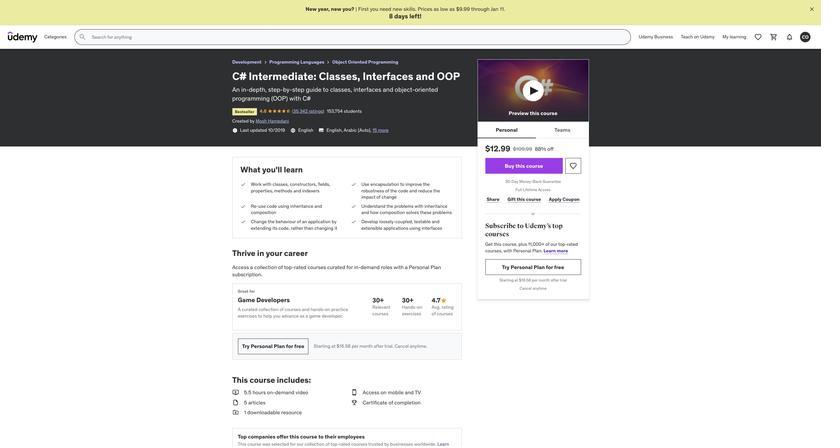 Task type: vqa. For each thing, say whether or not it's contained in the screenshot.
Small icon inside Read full story link
no



Task type: locate. For each thing, give the bounding box(es) containing it.
month for trial.
[[360, 343, 373, 349]]

includes:
[[277, 375, 311, 385]]

udemy left "business"
[[639, 34, 654, 40]]

0 horizontal spatial in-
[[241, 86, 249, 94]]

month for trial
[[539, 278, 550, 283]]

free inside thrive in your career element
[[295, 343, 305, 350]]

more
[[378, 127, 389, 133], [557, 248, 569, 254]]

0 horizontal spatial plan
[[274, 343, 285, 350]]

cancel left anytime
[[520, 286, 532, 291]]

this for gift
[[517, 196, 525, 202]]

0 horizontal spatial our
[[297, 441, 304, 447]]

a right roles
[[405, 264, 408, 271]]

inheritance up "these"
[[425, 203, 448, 209]]

of up change
[[386, 188, 390, 194]]

this up courses,
[[494, 241, 502, 247]]

co link
[[798, 29, 814, 45]]

and down improve
[[410, 188, 417, 194]]

by-
[[283, 86, 292, 94]]

and left the how
[[362, 210, 369, 216]]

certificate
[[363, 400, 388, 406]]

xsmall image left the re-
[[241, 203, 246, 210]]

1 horizontal spatial top-
[[331, 441, 340, 447]]

with inside get this course, plus 11,000+ of our top-rated courses, with personal plan.
[[504, 248, 513, 254]]

rated up learn more
[[568, 241, 578, 247]]

try personal plan for free
[[502, 264, 565, 271], [242, 343, 305, 350]]

xsmall image left understand
[[351, 203, 356, 210]]

0 horizontal spatial interfaces
[[354, 86, 382, 94]]

0 horizontal spatial learn
[[238, 441, 449, 447]]

0 vertical spatial classes,
[[330, 86, 352, 94]]

small image inside thrive in your career element
[[441, 297, 447, 304]]

a inside great for game developers a curated collection of courses and hands-on practice exercises to help you advance as a game developer.
[[306, 313, 308, 319]]

submit search image
[[79, 33, 87, 41]]

0 horizontal spatial after
[[374, 343, 384, 349]]

small image for 1 downloadable resource
[[232, 409, 239, 416]]

after inside thrive in your career element
[[374, 343, 384, 349]]

with inside "c# intermediate: classes, interfaces and oop an in-depth, step-by-step guide to classes, interfaces and object-oriented programming (oop) with c#"
[[290, 94, 301, 102]]

object oriented programming
[[332, 59, 399, 65]]

new up "days"
[[393, 6, 403, 12]]

you inside great for game developers a curated collection of courses and hands-on practice exercises to help you advance as a game developer.
[[273, 313, 281, 319]]

my
[[723, 34, 729, 40]]

guarantee
[[543, 179, 562, 184]]

0 vertical spatial cancel
[[520, 286, 532, 291]]

classes, inside work with classes, constructors, fields, properties, methods and indexers
[[273, 181, 289, 187]]

30+ inside 30+ hands-on exercises
[[402, 297, 414, 304]]

the
[[423, 181, 430, 187], [391, 188, 397, 194], [434, 188, 440, 194], [387, 203, 394, 209], [268, 219, 275, 225]]

xsmall image for work
[[241, 181, 246, 188]]

new left you?
[[331, 6, 342, 12]]

rated
[[568, 241, 578, 247], [294, 264, 307, 271], [340, 441, 350, 447]]

0 horizontal spatial free
[[295, 343, 305, 350]]

business
[[655, 34, 674, 40]]

personal down the plus
[[514, 248, 532, 254]]

0 vertical spatial interfaces
[[354, 86, 382, 94]]

1 composition from the left
[[251, 210, 276, 216]]

2 vertical spatial collection
[[305, 441, 325, 447]]

interfaces down testable
[[422, 225, 443, 231]]

composition inside understand the problems with inheritance and how composition solves these problems
[[380, 210, 405, 216]]

course left their
[[300, 434, 317, 440]]

1 vertical spatial month
[[360, 343, 373, 349]]

as
[[434, 6, 439, 12], [450, 6, 455, 12], [300, 313, 305, 319]]

a
[[250, 264, 253, 271], [405, 264, 408, 271], [306, 313, 308, 319]]

starting inside thrive in your career element
[[314, 343, 331, 349]]

top- down their
[[331, 441, 340, 447]]

to inside great for game developers a curated collection of courses and hands-on practice exercises to help you advance as a game developer.
[[258, 313, 262, 319]]

2 programming from the left
[[369, 59, 399, 65]]

1 horizontal spatial composition
[[380, 210, 405, 216]]

to left help
[[258, 313, 262, 319]]

0 vertical spatial code
[[398, 188, 409, 194]]

1 vertical spatial our
[[297, 441, 304, 447]]

with up solves
[[415, 203, 424, 209]]

per inside thrive in your career element
[[352, 343, 359, 349]]

articles
[[249, 400, 266, 406]]

a left game
[[306, 313, 308, 319]]

month inside thrive in your career element
[[360, 343, 373, 349]]

personal down preview
[[496, 127, 518, 133]]

collection down thrive in your career
[[254, 264, 277, 271]]

collection for selected
[[305, 441, 325, 447]]

on-
[[267, 390, 275, 396]]

1 horizontal spatial programming
[[369, 59, 399, 65]]

tab list
[[478, 122, 589, 139]]

of
[[386, 188, 390, 194], [377, 194, 381, 200], [297, 219, 301, 225], [546, 241, 550, 247], [278, 264, 283, 271], [280, 307, 284, 313], [432, 311, 436, 317], [389, 400, 393, 406], [326, 441, 330, 447]]

1 horizontal spatial starting
[[500, 278, 514, 283]]

0 vertical spatial after
[[551, 278, 560, 283]]

c# intermediate: classes, interfaces and oop an in-depth, step-by-step guide to classes, interfaces and object-oriented programming (oop) with c#
[[232, 70, 460, 102]]

this for this course includes:
[[232, 375, 248, 385]]

try for the topmost try personal plan for free link
[[502, 264, 510, 271]]

0 horizontal spatial at
[[332, 343, 336, 349]]

as right "low"
[[450, 6, 455, 12]]

try inside thrive in your career element
[[242, 343, 250, 350]]

courses up 'advance'
[[285, 307, 301, 313]]

2 composition from the left
[[380, 210, 405, 216]]

$16.58 inside the starting at $16.58 per month after trial cancel anytime
[[519, 278, 531, 283]]

composition up loosely-
[[380, 210, 405, 216]]

0 horizontal spatial c#
[[232, 70, 247, 83]]

1 vertical spatial after
[[374, 343, 384, 349]]

courses down career
[[308, 264, 326, 271]]

this down top
[[238, 441, 246, 447]]

to inside the subscribe to udemy's top courses
[[518, 222, 524, 230]]

personal inside access a collection of top-rated courses curated for in-demand roles with a personal plan subscription.
[[409, 264, 430, 271]]

top
[[238, 434, 247, 440]]

use
[[259, 203, 266, 209]]

11.
[[500, 6, 505, 12]]

0 horizontal spatial exercises
[[238, 313, 257, 319]]

0 horizontal spatial composition
[[251, 210, 276, 216]]

after
[[551, 278, 560, 283], [374, 343, 384, 349]]

|
[[356, 6, 357, 12]]

our inside get this course, plus 11,000+ of our top-rated courses, with personal plan.
[[551, 241, 558, 247]]

1 horizontal spatial free
[[555, 264, 565, 271]]

1 vertical spatial more
[[557, 248, 569, 254]]

year,
[[318, 6, 330, 12]]

0 vertical spatial this
[[232, 375, 248, 385]]

for
[[546, 264, 554, 271], [347, 264, 353, 271], [250, 289, 255, 294], [286, 343, 293, 350], [290, 441, 296, 447]]

problems right "these"
[[433, 210, 452, 216]]

cancel for anytime.
[[395, 343, 409, 349]]

0 horizontal spatial new
[[331, 6, 342, 12]]

month inside the starting at $16.58 per month after trial cancel anytime
[[539, 278, 550, 283]]

1 vertical spatial by
[[332, 219, 337, 225]]

cancel inside thrive in your career element
[[395, 343, 409, 349]]

inheritance inside re-use code using inheritance and composition
[[290, 203, 314, 209]]

month left trial.
[[360, 343, 373, 349]]

learn right plan. in the bottom right of the page
[[544, 248, 556, 254]]

as right 'advance'
[[300, 313, 305, 319]]

starting inside the starting at $16.58 per month after trial cancel anytime
[[500, 278, 514, 283]]

in- left roles
[[354, 264, 361, 271]]

1 horizontal spatial classes,
[[330, 86, 352, 94]]

1 horizontal spatial udemy
[[701, 34, 715, 40]]

1 horizontal spatial a
[[306, 313, 308, 319]]

using inside re-use code using inheritance and composition
[[278, 203, 289, 209]]

0 horizontal spatial by
[[250, 118, 255, 124]]

0 horizontal spatial try personal plan for free
[[242, 343, 305, 350]]

1 vertical spatial free
[[295, 343, 305, 350]]

and
[[416, 70, 435, 83], [383, 86, 394, 94], [294, 188, 301, 194], [410, 188, 417, 194], [315, 203, 322, 209], [362, 210, 369, 216], [432, 219, 440, 225], [302, 307, 310, 313], [405, 390, 414, 396]]

and inside great for game developers a curated collection of courses and hands-on practice exercises to help you advance as a game developer.
[[302, 307, 310, 313]]

application
[[308, 219, 331, 225]]

30+ for 30+ hands-on exercises
[[402, 297, 414, 304]]

top- down career
[[284, 264, 294, 271]]

great for game developers a curated collection of courses and hands-on practice exercises to help you advance as a game developer.
[[238, 289, 348, 319]]

intermediate:
[[249, 70, 317, 83]]

0 horizontal spatial wishlist image
[[570, 162, 578, 170]]

collection inside great for game developers a curated collection of courses and hands-on practice exercises to help you advance as a game developer.
[[259, 307, 279, 313]]

classes, up methods
[[273, 181, 289, 187]]

this inside get this course, plus 11,000+ of our top-rated courses, with personal plan.
[[494, 241, 502, 247]]

1 vertical spatial interfaces
[[422, 225, 443, 231]]

$16.58 for starting at $16.58 per month after trial. cancel anytime.
[[337, 343, 351, 349]]

0 vertical spatial access
[[539, 187, 551, 192]]

for inside access a collection of top-rated courses curated for in-demand roles with a personal plan subscription.
[[347, 264, 353, 271]]

extending
[[251, 225, 272, 231]]

to left improve
[[401, 181, 405, 187]]

you right first
[[370, 6, 379, 12]]

starting down courses,
[[500, 278, 514, 283]]

Search for anything text field
[[91, 32, 623, 43]]

employees
[[338, 434, 365, 440]]

0 vertical spatial per
[[532, 278, 538, 283]]

to inside use encapsulation to improve the robustness of the code and reduce the impact of change
[[401, 181, 405, 187]]

using inside develop loosely-coupled, testable and extensible applications using interfaces
[[410, 225, 421, 231]]

inheritance inside understand the problems with inheritance and how composition solves these problems
[[425, 203, 448, 209]]

our up learn more
[[551, 241, 558, 247]]

0 horizontal spatial problems
[[395, 203, 414, 209]]

1 vertical spatial code
[[267, 203, 277, 209]]

exercises down 'a'
[[238, 313, 257, 319]]

2 vertical spatial rated
[[340, 441, 350, 447]]

categories
[[44, 34, 67, 40]]

1 vertical spatial this
[[238, 441, 246, 447]]

1 horizontal spatial $16.58
[[519, 278, 531, 283]]

these
[[420, 210, 432, 216]]

xsmall image left object
[[326, 60, 331, 65]]

0 vertical spatial at
[[515, 278, 518, 283]]

0 horizontal spatial as
[[300, 313, 305, 319]]

at for starting at $16.58 per month after trial cancel anytime
[[515, 278, 518, 283]]

code right use
[[267, 203, 277, 209]]

1 30+ from the left
[[373, 297, 384, 304]]

xsmall image
[[241, 181, 246, 188], [351, 181, 356, 188], [241, 203, 246, 210], [241, 219, 246, 225], [351, 219, 356, 225]]

1 vertical spatial collection
[[259, 307, 279, 313]]

tab list containing personal
[[478, 122, 589, 139]]

try personal plan for free link down help
[[238, 339, 309, 354]]

this right preview
[[530, 110, 540, 117]]

access up 'subscription.'
[[232, 264, 249, 271]]

a
[[238, 307, 241, 313]]

access for access on mobile and tv
[[363, 390, 380, 396]]

this up 5.5
[[232, 375, 248, 385]]

0 horizontal spatial curated
[[242, 307, 258, 313]]

cancel
[[520, 286, 532, 291], [395, 343, 409, 349]]

code inside use encapsulation to improve the robustness of the code and reduce the impact of change
[[398, 188, 409, 194]]

the up its
[[268, 219, 275, 225]]

0 horizontal spatial try personal plan for free link
[[238, 339, 309, 354]]

30+ left hands-
[[373, 297, 384, 304]]

skills.
[[404, 6, 417, 12]]

1 vertical spatial rated
[[294, 264, 307, 271]]

0 vertical spatial by
[[250, 118, 255, 124]]

starting at $16.58 per month after trial cancel anytime
[[500, 278, 567, 291]]

their
[[325, 434, 337, 440]]

plan.
[[533, 248, 543, 254]]

0 vertical spatial try personal plan for free
[[502, 264, 565, 271]]

4.7
[[432, 297, 441, 304]]

top- up learn more
[[559, 241, 568, 247]]

and up game
[[302, 307, 310, 313]]

this right gift
[[517, 196, 525, 202]]

small image
[[441, 297, 447, 304], [232, 389, 239, 397], [351, 389, 358, 397], [351, 399, 358, 407], [232, 409, 239, 416]]

courses inside the 30+ relevant courses
[[373, 311, 389, 317]]

0 vertical spatial starting
[[500, 278, 514, 283]]

0 vertical spatial c#
[[232, 70, 247, 83]]

1 vertical spatial try
[[242, 343, 250, 350]]

$12.99 $109.99 88% off
[[486, 144, 554, 154]]

new
[[306, 6, 317, 12]]

through
[[471, 6, 490, 12]]

classes, down classes,
[[330, 86, 352, 94]]

code down improve
[[398, 188, 409, 194]]

collection for developers
[[259, 307, 279, 313]]

xsmall image left develop
[[351, 219, 356, 225]]

by up "it"
[[332, 219, 337, 225]]

1 horizontal spatial code
[[398, 188, 409, 194]]

per inside the starting at $16.58 per month after trial cancel anytime
[[532, 278, 538, 283]]

you right help
[[273, 313, 281, 319]]

classes,
[[330, 86, 352, 94], [273, 181, 289, 187]]

learn for learn more
[[544, 248, 556, 254]]

in- inside access a collection of top-rated courses curated for in-demand roles with a personal plan subscription.
[[354, 264, 361, 271]]

0 horizontal spatial $16.58
[[337, 343, 351, 349]]

develop loosely-coupled, testable and extensible applications using interfaces
[[362, 219, 443, 231]]

personal right roles
[[409, 264, 430, 271]]

xsmall image left work on the left top of the page
[[241, 181, 246, 188]]

programming up the 'intermediate:'
[[270, 59, 300, 65]]

2 vertical spatial top-
[[331, 441, 340, 447]]

xsmall image for use
[[351, 181, 356, 188]]

1 horizontal spatial inheritance
[[425, 203, 448, 209]]

0 vertical spatial top-
[[559, 241, 568, 247]]

and down 'constructors,'
[[294, 188, 301, 194]]

after left trial
[[551, 278, 560, 283]]

1 horizontal spatial in-
[[354, 264, 361, 271]]

in-
[[241, 86, 249, 94], [354, 264, 361, 271]]

1 horizontal spatial demand
[[361, 264, 380, 271]]

it
[[335, 225, 338, 231]]

month
[[539, 278, 550, 283], [360, 343, 373, 349]]

of up learn more
[[546, 241, 550, 247]]

0 horizontal spatial month
[[360, 343, 373, 349]]

1 new from the left
[[331, 6, 342, 12]]

rated down career
[[294, 264, 307, 271]]

of inside change the behaviour of an application by extending its code, rather than changing it
[[297, 219, 301, 225]]

or
[[532, 211, 535, 216]]

this course was selected for our collection of top-rated courses trusted by businesses worldwide.
[[238, 441, 437, 447]]

xsmall image
[[263, 60, 268, 65], [326, 60, 331, 65], [232, 128, 238, 133], [351, 203, 356, 210]]

0 horizontal spatial per
[[352, 343, 359, 349]]

2 inheritance from the left
[[425, 203, 448, 209]]

at inside thrive in your career element
[[332, 343, 336, 349]]

after inside the starting at $16.58 per month after trial cancel anytime
[[551, 278, 560, 283]]

access up certificate
[[363, 390, 380, 396]]

change the behaviour of an application by extending its code, rather than changing it
[[251, 219, 338, 231]]

re-use code using inheritance and composition
[[251, 203, 322, 216]]

curated
[[328, 264, 345, 271], [242, 307, 258, 313]]

0 vertical spatial rated
[[568, 241, 578, 247]]

1 horizontal spatial access
[[363, 390, 380, 396]]

udemy image
[[8, 32, 38, 43]]

1 horizontal spatial after
[[551, 278, 560, 283]]

trial.
[[385, 343, 394, 349]]

mosh
[[256, 118, 267, 124]]

1 vertical spatial cancel
[[395, 343, 409, 349]]

by right trusted
[[385, 441, 389, 447]]

,
[[371, 127, 372, 133]]

off
[[548, 146, 554, 152]]

2 horizontal spatial access
[[539, 187, 551, 192]]

as left "low"
[[434, 6, 439, 12]]

small image for 5.5 hours on-demand video
[[232, 389, 239, 397]]

of inside avg. rating of courses
[[432, 311, 436, 317]]

learn more
[[544, 248, 569, 254]]

inheritance for with
[[425, 203, 448, 209]]

our down top companies offer this course to their employees
[[297, 441, 304, 447]]

personal inside get this course, plus 11,000+ of our top-rated courses, with personal plan.
[[514, 248, 532, 254]]

small image for certificate of completion
[[351, 399, 358, 407]]

1 horizontal spatial per
[[532, 278, 538, 283]]

0 horizontal spatial programming
[[270, 59, 300, 65]]

closed captions image
[[319, 128, 324, 133]]

wishlist image
[[755, 33, 763, 41], [570, 162, 578, 170]]

0 horizontal spatial more
[[378, 127, 389, 133]]

1 horizontal spatial our
[[551, 241, 558, 247]]

change
[[382, 194, 397, 200]]

courses inside great for game developers a curated collection of courses and hands-on practice exercises to help you advance as a game developer.
[[285, 307, 301, 313]]

1 horizontal spatial curated
[[328, 264, 345, 271]]

on left avg.
[[418, 304, 423, 310]]

notifications image
[[786, 33, 794, 41]]

exercises inside 30+ hands-on exercises
[[402, 311, 422, 317]]

30+ right the 30+ relevant courses on the bottom left
[[402, 297, 414, 304]]

courses inside the subscribe to udemy's top courses
[[486, 230, 510, 239]]

1 horizontal spatial learn
[[544, 248, 556, 254]]

2 horizontal spatial a
[[405, 264, 408, 271]]

1 horizontal spatial 30+
[[402, 297, 414, 304]]

apply coupon
[[549, 196, 580, 202]]

demand down includes:
[[275, 390, 295, 396]]

jan
[[491, 6, 499, 12]]

english, arabic [auto] , 15 more
[[327, 127, 389, 133]]

0 horizontal spatial demand
[[275, 390, 295, 396]]

exercises down hands-
[[402, 311, 422, 317]]

try personal plan for free for the topmost try personal plan for free link
[[502, 264, 565, 271]]

the inside change the behaviour of an application by extending its code, rather than changing it
[[268, 219, 275, 225]]

access for access a collection of top-rated courses curated for in-demand roles with a personal plan subscription.
[[232, 264, 249, 271]]

0 horizontal spatial classes,
[[273, 181, 289, 187]]

1 downloadable resource
[[244, 409, 302, 416]]

1 vertical spatial try personal plan for free
[[242, 343, 305, 350]]

by left mosh
[[250, 118, 255, 124]]

personal up the starting at $16.58 per month after trial cancel anytime
[[511, 264, 533, 271]]

courses down relevant
[[373, 311, 389, 317]]

by inside change the behaviour of an application by extending its code, rather than changing it
[[332, 219, 337, 225]]

this for this course was selected for our collection of top-rated courses trusted by businesses worldwide.
[[238, 441, 246, 447]]

access inside access a collection of top-rated courses curated for in-demand roles with a personal plan subscription.
[[232, 264, 249, 271]]

0 vertical spatial our
[[551, 241, 558, 247]]

try personal plan for free link up the starting at $16.58 per month after trial cancel anytime
[[486, 260, 581, 275]]

personal inside button
[[496, 127, 518, 133]]

mosh hamedani link
[[256, 118, 289, 124]]

xsmall image left use
[[351, 181, 356, 188]]

and inside re-use code using inheritance and composition
[[315, 203, 322, 209]]

free up trial
[[555, 264, 565, 271]]

cancel right trial.
[[395, 343, 409, 349]]

of left an
[[297, 219, 301, 225]]

1 vertical spatial top-
[[284, 264, 294, 271]]

at for starting at $16.58 per month after trial. cancel anytime.
[[332, 343, 336, 349]]

30+ inside the 30+ relevant courses
[[373, 297, 384, 304]]

1 vertical spatial you
[[273, 313, 281, 319]]

collection down top companies offer this course to their employees
[[305, 441, 325, 447]]

changing
[[315, 225, 334, 231]]

$16.58 inside thrive in your career element
[[337, 343, 351, 349]]

and inside develop loosely-coupled, testable and extensible applications using interfaces
[[432, 219, 440, 225]]

inheritance
[[290, 203, 314, 209], [425, 203, 448, 209]]

1 horizontal spatial problems
[[433, 210, 452, 216]]

on
[[695, 34, 700, 40], [418, 304, 423, 310], [325, 307, 330, 313], [381, 390, 387, 396]]

at inside the starting at $16.58 per month after trial cancel anytime
[[515, 278, 518, 283]]

to inside "c# intermediate: classes, interfaces and oop an in-depth, step-by-step guide to classes, interfaces and object-oriented programming (oop) with c#"
[[323, 86, 329, 94]]

1 horizontal spatial rated
[[340, 441, 350, 447]]

1 inheritance from the left
[[290, 203, 314, 209]]

2 vertical spatial access
[[363, 390, 380, 396]]

0 horizontal spatial access
[[232, 264, 249, 271]]

plan
[[534, 264, 545, 271], [431, 264, 441, 271], [274, 343, 285, 350]]

2 30+ from the left
[[402, 297, 414, 304]]

try personal plan for free down help
[[242, 343, 305, 350]]

cancel inside the starting at $16.58 per month after trial cancel anytime
[[520, 286, 532, 291]]

1 horizontal spatial more
[[557, 248, 569, 254]]

0 horizontal spatial top-
[[284, 264, 294, 271]]

(oop)
[[271, 94, 288, 102]]

in- inside "c# intermediate: classes, interfaces and oop an in-depth, step-by-step guide to classes, interfaces and object-oriented programming (oop) with c#"
[[241, 86, 249, 94]]

of down their
[[326, 441, 330, 447]]

try personal plan for free down plan. in the bottom right of the page
[[502, 264, 565, 271]]

1 horizontal spatial you
[[370, 6, 379, 12]]

properties,
[[251, 188, 273, 194]]

by
[[250, 118, 255, 124], [332, 219, 337, 225], [385, 441, 389, 447]]

rated inside access a collection of top-rated courses curated for in-demand roles with a personal plan subscription.
[[294, 264, 307, 271]]

try personal plan for free inside thrive in your career element
[[242, 343, 305, 350]]

a up 'subscription.'
[[250, 264, 253, 271]]

0 vertical spatial curated
[[328, 264, 345, 271]]

using
[[278, 203, 289, 209], [410, 225, 421, 231]]

1 udemy from the left
[[639, 34, 654, 40]]

5.5 hours on-demand video
[[244, 390, 308, 396]]

1 vertical spatial classes,
[[273, 181, 289, 187]]

of up 'advance'
[[280, 307, 284, 313]]

0 vertical spatial try
[[502, 264, 510, 271]]

buy
[[505, 163, 515, 169]]

inheritance for using
[[290, 203, 314, 209]]

access down back
[[539, 187, 551, 192]]

starting down game
[[314, 343, 331, 349]]

1 horizontal spatial wishlist image
[[755, 33, 763, 41]]

$16.58
[[519, 278, 531, 283], [337, 343, 351, 349]]

teach on udemy
[[681, 34, 715, 40]]

to right guide
[[323, 86, 329, 94]]

per for trial.
[[352, 343, 359, 349]]

and inside work with classes, constructors, fields, properties, methods and indexers
[[294, 188, 301, 194]]

0 vertical spatial using
[[278, 203, 289, 209]]

0 horizontal spatial using
[[278, 203, 289, 209]]

153,754
[[327, 108, 343, 114]]

to left 'udemy's'
[[518, 222, 524, 230]]

course down lifetime
[[527, 196, 541, 202]]

anytime
[[533, 286, 547, 291]]

inheritance up an
[[290, 203, 314, 209]]

you'll
[[262, 165, 282, 175]]

course up hours
[[250, 375, 275, 385]]

with down step
[[290, 94, 301, 102]]

learn link
[[238, 441, 449, 447]]



Task type: describe. For each thing, give the bounding box(es) containing it.
top companies offer this course to their employees
[[238, 434, 365, 440]]

solves
[[406, 210, 419, 216]]

development link
[[232, 58, 262, 66]]

the up reduce
[[423, 181, 430, 187]]

the right reduce
[[434, 188, 440, 194]]

testable
[[414, 219, 431, 225]]

than
[[304, 225, 314, 231]]

development
[[232, 59, 262, 65]]

was
[[263, 441, 271, 447]]

work
[[251, 181, 262, 187]]

collection inside access a collection of top-rated courses curated for in-demand roles with a personal plan subscription.
[[254, 264, 277, 271]]

starting for starting at $16.58 per month after trial. cancel anytime.
[[314, 343, 331, 349]]

of inside great for game developers a curated collection of courses and hands-on practice exercises to help you advance as a game developer.
[[280, 307, 284, 313]]

great
[[238, 289, 249, 294]]

udemy's
[[525, 222, 552, 230]]

and left tv
[[405, 390, 414, 396]]

small image
[[232, 399, 239, 407]]

with inside understand the problems with inheritance and how composition solves these problems
[[415, 203, 424, 209]]

and inside understand the problems with inheritance and how composition solves these problems
[[362, 210, 369, 216]]

avg. rating of courses
[[432, 304, 454, 317]]

re-
[[251, 203, 259, 209]]

0 vertical spatial wishlist image
[[755, 33, 763, 41]]

advance
[[282, 313, 299, 319]]

as inside great for game developers a curated collection of courses and hands-on practice exercises to help you advance as a game developer.
[[300, 313, 305, 319]]

preview this course
[[509, 110, 558, 117]]

xsmall image right development link
[[263, 60, 268, 65]]

on left mobile
[[381, 390, 387, 396]]

programming languages link
[[270, 58, 325, 66]]

per for trial
[[532, 278, 538, 283]]

this for get
[[494, 241, 502, 247]]

hands-
[[402, 304, 418, 310]]

categories button
[[40, 29, 71, 45]]

guide
[[306, 86, 322, 94]]

curated inside great for game developers a curated collection of courses and hands-on practice exercises to help you advance as a game developer.
[[242, 307, 258, 313]]

course up back
[[527, 163, 544, 169]]

get this course, plus 11,000+ of our top-rated courses, with personal plan.
[[486, 241, 578, 254]]

completion
[[395, 400, 421, 406]]

teams
[[555, 127, 571, 133]]

this for buy
[[516, 163, 525, 169]]

xsmall image for re-
[[241, 203, 246, 210]]

1 horizontal spatial c#
[[303, 94, 311, 102]]

depth,
[[249, 86, 267, 94]]

back
[[533, 179, 542, 184]]

use
[[362, 181, 370, 187]]

hands-
[[311, 307, 325, 313]]

1 vertical spatial demand
[[275, 390, 295, 396]]

buy this course
[[505, 163, 544, 169]]

and inside use encapsulation to improve the robustness of the code and reduce the impact of change
[[410, 188, 417, 194]]

applications
[[384, 225, 409, 231]]

to left their
[[319, 434, 324, 440]]

course down companies
[[248, 441, 261, 447]]

resource
[[282, 409, 302, 416]]

1 vertical spatial wishlist image
[[570, 162, 578, 170]]

2 horizontal spatial by
[[385, 441, 389, 447]]

learn more link
[[544, 248, 569, 254]]

classes, inside "c# intermediate: classes, interfaces and oop an in-depth, step-by-step guide to classes, interfaces and object-oriented programming (oop) with c#"
[[330, 86, 352, 94]]

interfaces
[[363, 70, 414, 83]]

programming
[[232, 94, 270, 102]]

course up teams
[[541, 110, 558, 117]]

learn for learn 'link'
[[238, 441, 449, 447]]

1
[[244, 409, 246, 416]]

gift
[[508, 196, 516, 202]]

$109.99
[[513, 146, 533, 152]]

30-
[[506, 179, 512, 184]]

full
[[516, 187, 522, 192]]

days
[[395, 12, 408, 20]]

get
[[486, 241, 493, 247]]

$9.99
[[456, 6, 470, 12]]

last updated 10/2019
[[240, 127, 285, 133]]

this right the offer
[[290, 434, 299, 440]]

developer.
[[322, 313, 343, 319]]

hours
[[253, 390, 266, 396]]

methods
[[274, 188, 293, 194]]

of down robustness
[[377, 194, 381, 200]]

help
[[263, 313, 272, 319]]

of inside access a collection of top-rated courses curated for in-demand roles with a personal plan subscription.
[[278, 264, 283, 271]]

small image for access on mobile and tv
[[351, 389, 358, 397]]

try for the bottom try personal plan for free link
[[242, 343, 250, 350]]

plan inside access a collection of top-rated courses curated for in-demand roles with a personal plan subscription.
[[431, 264, 441, 271]]

object
[[332, 59, 347, 65]]

last
[[240, 127, 249, 133]]

after for trial.
[[374, 343, 384, 349]]

$12.99
[[486, 144, 511, 154]]

courses inside avg. rating of courses
[[437, 311, 453, 317]]

starting for starting at $16.58 per month after trial cancel anytime
[[500, 278, 514, 283]]

code,
[[279, 225, 290, 231]]

0 vertical spatial try personal plan for free link
[[486, 260, 581, 275]]

develop
[[362, 219, 378, 225]]

0 vertical spatial free
[[555, 264, 565, 271]]

xsmall image for change
[[241, 219, 246, 225]]

this for preview
[[530, 110, 540, 117]]

you inside new year, new you? | first you need new skills. prices as low as $9.99 through jan 11. 8 days left!
[[370, 6, 379, 12]]

top- inside access a collection of top-rated courses curated for in-demand roles with a personal plan subscription.
[[284, 264, 294, 271]]

learn
[[284, 165, 303, 175]]

teach on udemy link
[[678, 29, 719, 45]]

cancel for anytime
[[520, 286, 532, 291]]

thrive in your career
[[232, 248, 308, 259]]

exercises inside great for game developers a curated collection of courses and hands-on practice exercises to help you advance as a game developer.
[[238, 313, 257, 319]]

apply coupon button
[[548, 193, 581, 206]]

course language image
[[291, 128, 296, 133]]

with inside access a collection of top-rated courses curated for in-demand roles with a personal plan subscription.
[[394, 264, 404, 271]]

1 programming from the left
[[270, 59, 300, 65]]

5
[[244, 400, 247, 406]]

1 vertical spatial try personal plan for free link
[[238, 339, 309, 354]]

thrive
[[232, 248, 256, 259]]

an
[[302, 219, 307, 225]]

shopping cart with 0 items image
[[771, 33, 778, 41]]

30+ relevant courses
[[373, 297, 391, 317]]

english, arabic
[[327, 127, 357, 133]]

programming languages
[[270, 59, 325, 65]]

access inside 30-day money-back guarantee full lifetime access
[[539, 187, 551, 192]]

offer
[[277, 434, 289, 440]]

30+ for 30+ relevant courses
[[373, 297, 384, 304]]

and up 'oriented'
[[416, 70, 435, 83]]

the up change
[[391, 188, 397, 194]]

teams button
[[536, 122, 589, 138]]

indexers
[[302, 188, 320, 194]]

try personal plan for free for the bottom try personal plan for free link
[[242, 343, 305, 350]]

rated inside get this course, plus 11,000+ of our top-rated courses, with personal plan.
[[568, 241, 578, 247]]

2 horizontal spatial as
[[450, 6, 455, 12]]

personal down help
[[251, 343, 273, 350]]

1 horizontal spatial as
[[434, 6, 439, 12]]

first
[[358, 6, 369, 12]]

reduce
[[418, 188, 433, 194]]

for inside great for game developers a curated collection of courses and hands-on practice exercises to help you advance as a game developer.
[[250, 289, 255, 294]]

businesses
[[391, 441, 413, 447]]

2 new from the left
[[393, 6, 403, 12]]

worldwide.
[[415, 441, 437, 447]]

rating
[[442, 304, 454, 310]]

on right teach
[[695, 34, 700, 40]]

0 vertical spatial problems
[[395, 203, 414, 209]]

fields,
[[318, 181, 330, 187]]

2 udemy from the left
[[701, 34, 715, 40]]

loosely-
[[380, 219, 396, 225]]

plus
[[519, 241, 527, 247]]

153,754 students
[[327, 108, 362, 114]]

after for trial
[[551, 278, 560, 283]]

0 horizontal spatial a
[[250, 264, 253, 271]]

thrive in your career element
[[232, 248, 462, 360]]

of down access on mobile and tv
[[389, 400, 393, 406]]

composition inside re-use code using inheritance and composition
[[251, 210, 276, 216]]

interfaces inside develop loosely-coupled, testable and extensible applications using interfaces
[[422, 225, 443, 231]]

code inside re-use code using inheritance and composition
[[267, 203, 277, 209]]

your
[[266, 248, 282, 259]]

the inside understand the problems with inheritance and how composition solves these problems
[[387, 203, 394, 209]]

xsmall image left "last"
[[232, 128, 238, 133]]

30-day money-back guarantee full lifetime access
[[506, 179, 562, 192]]

preview this course button
[[478, 59, 589, 122]]

with inside work with classes, constructors, fields, properties, methods and indexers
[[263, 181, 272, 187]]

trial
[[560, 278, 567, 283]]

gift this course link
[[506, 193, 543, 206]]

courses inside access a collection of top-rated courses curated for in-demand roles with a personal plan subscription.
[[308, 264, 326, 271]]

on inside great for game developers a curated collection of courses and hands-on practice exercises to help you advance as a game developer.
[[325, 307, 330, 313]]

improve
[[406, 181, 422, 187]]

1 vertical spatial problems
[[433, 210, 452, 216]]

$16.58 for starting at $16.58 per month after trial cancel anytime
[[519, 278, 531, 283]]

and down interfaces
[[383, 86, 394, 94]]

practice
[[332, 307, 348, 313]]

its
[[273, 225, 278, 231]]

mobile
[[388, 390, 404, 396]]

courses down the employees
[[352, 441, 368, 447]]

interfaces inside "c# intermediate: classes, interfaces and oop an in-depth, step-by-step guide to classes, interfaces and object-oriented programming (oop) with c#"
[[354, 86, 382, 94]]

understand
[[362, 203, 386, 209]]

xsmall image for develop
[[351, 219, 356, 225]]

english
[[298, 127, 314, 133]]

2 horizontal spatial plan
[[534, 264, 545, 271]]

demand inside access a collection of top-rated courses curated for in-demand roles with a personal plan subscription.
[[361, 264, 380, 271]]

subscription.
[[232, 271, 263, 278]]

top- inside get this course, plus 11,000+ of our top-rated courses, with personal plan.
[[559, 241, 568, 247]]

of inside get this course, plus 11,000+ of our top-rated courses, with personal plan.
[[546, 241, 550, 247]]

languages
[[301, 59, 325, 65]]

what
[[241, 165, 261, 175]]

you?
[[343, 6, 355, 12]]

oriented
[[415, 86, 438, 94]]

on inside 30+ hands-on exercises
[[418, 304, 423, 310]]

close image
[[809, 6, 816, 12]]

updated
[[250, 127, 267, 133]]

curated inside access a collection of top-rated courses curated for in-demand roles with a personal plan subscription.
[[328, 264, 345, 271]]

[auto]
[[358, 127, 371, 133]]

10/2019
[[268, 127, 285, 133]]



